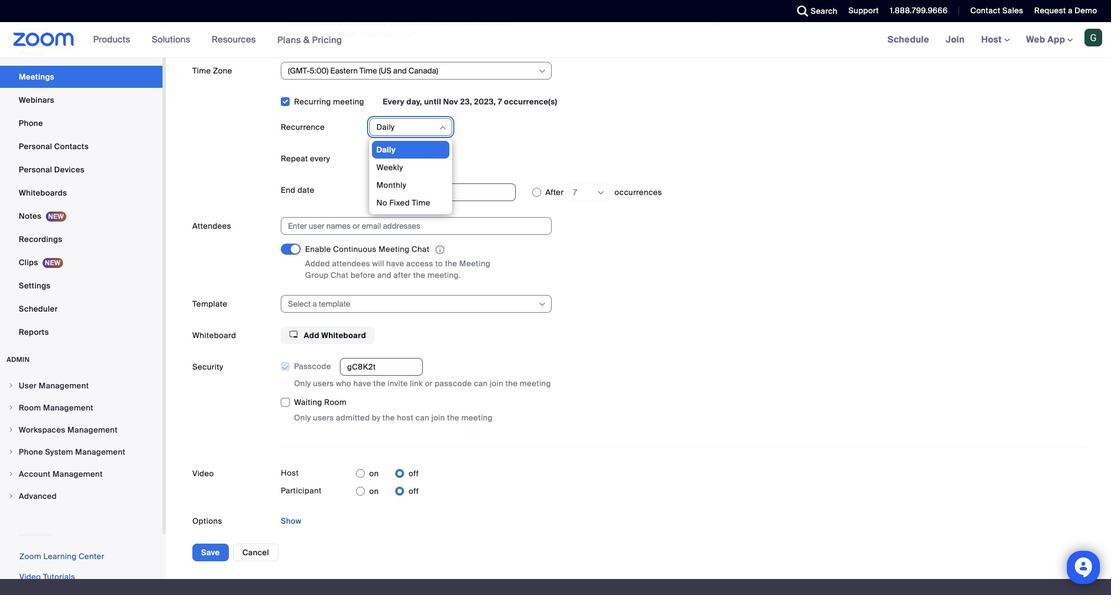 Task type: locate. For each thing, give the bounding box(es) containing it.
on inside participant option group
[[369, 487, 379, 497]]

video inside side navigation navigation
[[19, 573, 41, 583]]

only
[[294, 379, 311, 389], [294, 413, 311, 423]]

0 vertical spatial join
[[490, 379, 504, 389]]

1 personal from the top
[[19, 142, 52, 152]]

can left only
[[356, 18, 370, 28]]

and
[[377, 271, 392, 281]]

1 horizontal spatial whiteboard
[[322, 331, 366, 341]]

management for workspaces management
[[67, 426, 118, 436]]

close image
[[707, 18, 720, 29]]

app
[[1048, 34, 1066, 45]]

chat up the access at the top left of the page
[[412, 244, 430, 254]]

enable continuous meeting chat
[[305, 244, 430, 254]]

whiteboard down the template
[[192, 331, 236, 341]]

0 horizontal spatial have
[[354, 379, 371, 389]]

phone inside menu item
[[19, 448, 43, 458]]

upgrade now link
[[359, 29, 413, 39]]

2 horizontal spatial meeting
[[520, 379, 551, 389]]

link
[[410, 379, 423, 389]]

meeting.
[[481, 18, 514, 28], [428, 271, 461, 281]]

2 whiteboard from the left
[[322, 331, 366, 341]]

2 on from the top
[[369, 487, 379, 497]]

management down workspaces management menu item
[[75, 448, 125, 458]]

right image left the system
[[8, 449, 14, 456]]

1 horizontal spatial room
[[324, 398, 347, 408]]

no
[[377, 198, 388, 208]]

only
[[372, 18, 388, 28]]

advanced menu item
[[0, 486, 163, 507]]

3 right image from the top
[[8, 494, 14, 500]]

2 phone from the top
[[19, 448, 43, 458]]

whiteboard
[[192, 331, 236, 341], [322, 331, 366, 341]]

0 horizontal spatial room
[[19, 403, 41, 413]]

2 right image from the top
[[8, 427, 14, 434]]

management inside menu item
[[53, 470, 103, 480]]

0 vertical spatial 7
[[498, 97, 502, 107]]

select meeting template text field
[[288, 296, 538, 313]]

have right who
[[354, 379, 371, 389]]

side navigation navigation
[[0, 0, 166, 596]]

management
[[39, 381, 89, 391], [43, 403, 93, 413], [67, 426, 118, 436], [75, 448, 125, 458], [53, 470, 103, 480]]

notes
[[19, 212, 41, 222]]

nov
[[443, 97, 458, 107]]

2 only from the top
[[294, 413, 311, 423]]

on for participant
[[369, 487, 379, 497]]

have up the after
[[387, 259, 404, 269]]

off for participant
[[409, 487, 419, 497]]

admitted
[[336, 413, 370, 423]]

1 horizontal spatial 7
[[573, 188, 578, 197]]

7
[[498, 97, 502, 107], [573, 188, 578, 197]]

contacts
[[54, 142, 89, 152]]

1 phone from the top
[[19, 119, 43, 129]]

right image inside advanced menu item
[[8, 494, 14, 500]]

2 vertical spatial can
[[416, 413, 430, 423]]

daily
[[377, 122, 395, 132], [377, 145, 396, 155]]

&
[[303, 34, 310, 46]]

7 right 2023,
[[498, 97, 502, 107]]

attendees
[[192, 221, 231, 231]]

can right passcode at left
[[474, 379, 488, 389]]

user management
[[19, 381, 89, 391]]

1 on from the top
[[369, 469, 379, 479]]

1 vertical spatial right image
[[8, 427, 14, 434]]

23,
[[460, 97, 472, 107]]

None text field
[[340, 359, 423, 376]]

to
[[436, 259, 443, 269]]

right image left user
[[8, 383, 14, 390]]

0 vertical spatial only
[[294, 379, 311, 389]]

1 vertical spatial meeting.
[[428, 271, 461, 281]]

by
[[372, 413, 381, 423]]

phone up 'account'
[[19, 448, 43, 458]]

phone inside personal menu menu
[[19, 119, 43, 129]]

0 vertical spatial have
[[387, 259, 404, 269]]

group
[[305, 271, 329, 281]]

1 horizontal spatial have
[[387, 259, 404, 269]]

only up "waiting"
[[294, 379, 311, 389]]

will
[[373, 259, 384, 269]]

access
[[407, 259, 434, 269]]

1 only from the top
[[294, 379, 311, 389]]

banner containing products
[[0, 22, 1112, 58]]

1 horizontal spatial meeting
[[462, 413, 493, 423]]

contact sales link
[[963, 0, 1027, 22], [971, 6, 1024, 15]]

2 vertical spatial right image
[[8, 494, 14, 500]]

right image inside room management menu item
[[8, 405, 14, 412]]

0 horizontal spatial chat
[[331, 271, 349, 281]]

1 vertical spatial chat
[[331, 271, 349, 281]]

0 vertical spatial show options image
[[538, 67, 547, 76]]

on up participant option group
[[369, 469, 379, 479]]

1 right image from the top
[[8, 405, 14, 412]]

host down contact sales
[[982, 34, 1005, 45]]

clips
[[19, 258, 38, 268]]

resources
[[212, 34, 256, 45]]

daily up weekly
[[377, 145, 396, 155]]

who
[[336, 379, 352, 389]]

on inside host option group
[[369, 469, 379, 479]]

0 horizontal spatial whiteboard
[[192, 331, 236, 341]]

0 vertical spatial meeting
[[379, 244, 410, 254]]

personal inside personal contacts "link"
[[19, 142, 52, 152]]

right image left advanced
[[8, 494, 14, 500]]

off inside host option group
[[409, 469, 419, 479]]

chat down attendees on the top of page
[[331, 271, 349, 281]]

management up advanced menu item
[[53, 470, 103, 480]]

users up waiting room
[[313, 379, 334, 389]]

add whiteboard button
[[281, 327, 375, 345]]

date
[[298, 185, 315, 195]]

1 vertical spatial personal
[[19, 165, 52, 175]]

1 vertical spatial daily
[[377, 145, 396, 155]]

1 horizontal spatial meeting
[[460, 259, 491, 269]]

2 off from the top
[[409, 487, 419, 497]]

0 horizontal spatial time
[[192, 66, 211, 76]]

request a demo
[[1035, 6, 1098, 15]]

0 horizontal spatial meeting
[[333, 97, 364, 107]]

can inside your current plan can only support 40 minutes per meeting. need more time? upgrade now
[[356, 18, 370, 28]]

have
[[387, 259, 404, 269], [354, 379, 371, 389]]

on down host option group
[[369, 487, 379, 497]]

0 vertical spatial video
[[192, 469, 214, 479]]

1 off from the top
[[409, 469, 419, 479]]

need
[[290, 29, 310, 39]]

template
[[192, 299, 227, 309]]

workspaces
[[19, 426, 65, 436]]

whiteboard right add
[[322, 331, 366, 341]]

management for user management
[[39, 381, 89, 391]]

1 vertical spatial phone
[[19, 448, 43, 458]]

right image left room management
[[8, 405, 14, 412]]

show options image
[[538, 67, 547, 76], [597, 189, 606, 197], [538, 300, 547, 309]]

0 horizontal spatial 7
[[498, 97, 502, 107]]

now
[[396, 29, 413, 39]]

0 vertical spatial host
[[982, 34, 1005, 45]]

1 daily from the top
[[377, 122, 395, 132]]

only for only users admitted by the host can join the meeting
[[294, 413, 311, 423]]

management up room management
[[39, 381, 89, 391]]

meeting right to
[[460, 259, 491, 269]]

off inside participant option group
[[409, 487, 419, 497]]

right image
[[8, 383, 14, 390], [8, 427, 14, 434], [8, 494, 14, 500]]

show options image inside the end date "option group"
[[597, 189, 606, 197]]

your current plan can only support 40 minutes per meeting. need more time? upgrade now
[[290, 18, 514, 39]]

join right host
[[432, 413, 445, 423]]

off up participant option group
[[409, 469, 419, 479]]

room down who
[[324, 398, 347, 408]]

host up participant
[[281, 469, 299, 479]]

meeting. down to
[[428, 271, 461, 281]]

weekly
[[377, 163, 403, 173]]

2 personal from the top
[[19, 165, 52, 175]]

room inside security group
[[324, 398, 347, 408]]

0 horizontal spatial meeting
[[379, 244, 410, 254]]

1 horizontal spatial can
[[416, 413, 430, 423]]

user management menu item
[[0, 376, 163, 397]]

added
[[305, 259, 330, 269]]

right image left workspaces
[[8, 427, 14, 434]]

1 vertical spatial can
[[474, 379, 488, 389]]

time
[[192, 66, 211, 76], [412, 198, 431, 208]]

every
[[383, 97, 405, 107]]

video down zoom
[[19, 573, 41, 583]]

1 vertical spatial 7
[[573, 188, 578, 197]]

on for host
[[369, 469, 379, 479]]

video tutorials
[[19, 573, 75, 583]]

have inside security group
[[354, 379, 371, 389]]

right image inside user management menu item
[[8, 383, 14, 390]]

right image
[[8, 405, 14, 412], [8, 449, 14, 456], [8, 472, 14, 478]]

personal for personal devices
[[19, 165, 52, 175]]

0 vertical spatial right image
[[8, 383, 14, 390]]

personal up personal devices
[[19, 142, 52, 152]]

meeting inside application
[[379, 244, 410, 254]]

1 horizontal spatial host
[[982, 34, 1005, 45]]

2 users from the top
[[313, 413, 334, 423]]

1 horizontal spatial join
[[490, 379, 504, 389]]

recurrence
[[281, 122, 325, 132]]

more
[[312, 29, 332, 39]]

banner
[[0, 22, 1112, 58]]

1 vertical spatial host
[[281, 469, 299, 479]]

1 right image from the top
[[8, 383, 14, 390]]

users down waiting room
[[313, 413, 334, 423]]

room
[[324, 398, 347, 408], [19, 403, 41, 413]]

1 vertical spatial users
[[313, 413, 334, 423]]

0 vertical spatial daily
[[377, 122, 395, 132]]

right image for user
[[8, 383, 14, 390]]

1 vertical spatial have
[[354, 379, 371, 389]]

chat inside application
[[412, 244, 430, 254]]

save
[[201, 548, 220, 558]]

video up options
[[192, 469, 214, 479]]

0 horizontal spatial join
[[432, 413, 445, 423]]

0 vertical spatial personal
[[19, 142, 52, 152]]

off down host option group
[[409, 487, 419, 497]]

0 vertical spatial meeting.
[[481, 18, 514, 28]]

join right passcode at left
[[490, 379, 504, 389]]

options
[[192, 517, 222, 527]]

1 horizontal spatial video
[[192, 469, 214, 479]]

enable
[[305, 244, 331, 254]]

cancel button
[[233, 545, 279, 562]]

1 vertical spatial meeting
[[460, 259, 491, 269]]

can right host
[[416, 413, 430, 423]]

right image inside phone system management menu item
[[8, 449, 14, 456]]

right image inside workspaces management menu item
[[8, 427, 14, 434]]

waiting room
[[294, 398, 347, 408]]

meetings
[[19, 72, 54, 82]]

0 vertical spatial can
[[356, 18, 370, 28]]

1 users from the top
[[313, 379, 334, 389]]

phone
[[19, 119, 43, 129], [19, 448, 43, 458]]

list box
[[372, 141, 450, 212]]

time left zone
[[192, 66, 211, 76]]

2 vertical spatial meeting
[[462, 413, 493, 423]]

chat inside added attendees will have access to the meeting group chat before and after the meeting.
[[331, 271, 349, 281]]

0 vertical spatial right image
[[8, 405, 14, 412]]

1 vertical spatial video
[[19, 573, 41, 583]]

show options image for template
[[538, 300, 547, 309]]

personal inside personal devices 'link'
[[19, 165, 52, 175]]

1 vertical spatial on
[[369, 487, 379, 497]]

meeting up added attendees will have access to the meeting group chat before and after the meeting.
[[379, 244, 410, 254]]

0 horizontal spatial meeting.
[[428, 271, 461, 281]]

none text field inside security group
[[340, 359, 423, 376]]

2 vertical spatial show options image
[[538, 300, 547, 309]]

1 whiteboard from the left
[[192, 331, 236, 341]]

1 horizontal spatial time
[[412, 198, 431, 208]]

demo
[[1075, 6, 1098, 15]]

right image inside account management menu item
[[8, 472, 14, 478]]

0 vertical spatial chat
[[412, 244, 430, 254]]

management up phone system management menu item
[[67, 426, 118, 436]]

have inside added attendees will have access to the meeting group chat before and after the meeting.
[[387, 259, 404, 269]]

invite
[[388, 379, 408, 389]]

room down user
[[19, 403, 41, 413]]

0 vertical spatial off
[[409, 469, 419, 479]]

end date option group
[[369, 181, 1085, 204]]

support
[[390, 18, 419, 28]]

only down "waiting"
[[294, 413, 311, 423]]

user
[[19, 381, 37, 391]]

1 horizontal spatial meeting.
[[481, 18, 514, 28]]

Date Picker text field
[[394, 184, 516, 201]]

0 vertical spatial on
[[369, 469, 379, 479]]

0 horizontal spatial can
[[356, 18, 370, 28]]

products
[[93, 34, 130, 45]]

personal up whiteboards
[[19, 165, 52, 175]]

3 right image from the top
[[8, 472, 14, 478]]

personal
[[19, 142, 52, 152], [19, 165, 52, 175]]

0 vertical spatial phone
[[19, 119, 43, 129]]

0 horizontal spatial video
[[19, 573, 41, 583]]

time right fixed
[[412, 198, 431, 208]]

cancel
[[243, 548, 269, 558]]

1 vertical spatial time
[[412, 198, 431, 208]]

1 vertical spatial right image
[[8, 449, 14, 456]]

resources button
[[212, 22, 261, 58]]

7 inside dropdown button
[[573, 188, 578, 197]]

1 horizontal spatial chat
[[412, 244, 430, 254]]

daily down every
[[377, 122, 395, 132]]

home
[[19, 26, 42, 36]]

1 vertical spatial meeting
[[520, 379, 551, 389]]

phone down the webinars
[[19, 119, 43, 129]]

zone
[[213, 66, 232, 76]]

2 vertical spatial right image
[[8, 472, 14, 478]]

sales
[[1003, 6, 1024, 15]]

meeting. right per
[[481, 18, 514, 28]]

room inside menu item
[[19, 403, 41, 413]]

1 vertical spatial off
[[409, 487, 419, 497]]

1 vertical spatial only
[[294, 413, 311, 423]]

0 horizontal spatial host
[[281, 469, 299, 479]]

video
[[192, 469, 214, 479], [19, 573, 41, 583]]

2 right image from the top
[[8, 449, 14, 456]]

1 vertical spatial show options image
[[597, 189, 606, 197]]

every
[[310, 154, 330, 164]]

join
[[490, 379, 504, 389], [432, 413, 445, 423]]

0 vertical spatial users
[[313, 379, 334, 389]]

2 daily from the top
[[377, 145, 396, 155]]

right image left 'account'
[[8, 472, 14, 478]]

7 right "after"
[[573, 188, 578, 197]]

occurrences
[[615, 188, 663, 197]]

management up workspaces management
[[43, 403, 93, 413]]

select time zone text field
[[288, 63, 538, 79]]

monthly
[[377, 180, 407, 190]]

right image for account management
[[8, 472, 14, 478]]



Task type: vqa. For each thing, say whether or not it's contained in the screenshot.
Passcode
yes



Task type: describe. For each thing, give the bounding box(es) containing it.
show button
[[281, 513, 302, 531]]

only users admitted by the host can join the meeting
[[294, 413, 493, 423]]

zoom
[[19, 552, 41, 562]]

daily inside list box
[[377, 145, 396, 155]]

per
[[466, 18, 479, 28]]

management for room management
[[43, 403, 93, 413]]

repeat
[[281, 154, 308, 164]]

products button
[[93, 22, 135, 58]]

40
[[421, 18, 431, 28]]

enable continuous meeting chat application
[[305, 244, 516, 256]]

video for video
[[192, 469, 214, 479]]

admin menu menu
[[0, 376, 163, 509]]

day(s)
[[418, 153, 440, 163]]

plan
[[338, 18, 354, 28]]

personal contacts link
[[0, 136, 163, 158]]

only users who have the invite link or passcode can join the meeting
[[294, 379, 551, 389]]

whiteboards
[[19, 188, 67, 198]]

pricing
[[312, 34, 342, 46]]

web app
[[1027, 34, 1066, 45]]

continuous
[[333, 244, 377, 254]]

web app button
[[1027, 34, 1074, 45]]

7 button
[[573, 184, 607, 201]]

list box containing daily
[[372, 141, 450, 212]]

personal contacts
[[19, 142, 89, 152]]

search button
[[789, 0, 841, 22]]

time inside list box
[[412, 198, 431, 208]]

join link
[[938, 22, 974, 58]]

room management menu item
[[0, 398, 163, 419]]

off for host
[[409, 469, 419, 479]]

2 horizontal spatial can
[[474, 379, 488, 389]]

users for admitted
[[313, 413, 334, 423]]

added attendees will have access to the meeting group chat before and after the meeting.
[[305, 259, 491, 281]]

meeting inside added attendees will have access to the meeting group chat before and after the meeting.
[[460, 259, 491, 269]]

0 vertical spatial time
[[192, 66, 211, 76]]

product information navigation
[[85, 22, 351, 58]]

tutorials
[[43, 573, 75, 583]]

center
[[79, 552, 104, 562]]

save button
[[192, 545, 229, 562]]

video for video tutorials
[[19, 573, 41, 583]]

plans
[[277, 34, 301, 46]]

plans & pricing
[[277, 34, 342, 46]]

right image for phone system management
[[8, 449, 14, 456]]

webinars
[[19, 95, 54, 105]]

host
[[397, 413, 414, 423]]

schedule link
[[880, 22, 938, 58]]

web
[[1027, 34, 1046, 45]]

0 vertical spatial meeting
[[333, 97, 364, 107]]

host inside meetings navigation
[[982, 34, 1005, 45]]

by
[[383, 188, 392, 197]]

profile picture image
[[1085, 29, 1103, 46]]

show
[[281, 517, 302, 527]]

devices
[[54, 165, 85, 175]]

profile
[[19, 49, 43, 59]]

minutes
[[434, 18, 464, 28]]

account
[[19, 470, 51, 480]]

solutions button
[[152, 22, 195, 58]]

phone for phone system management
[[19, 448, 43, 458]]

2023,
[[474, 97, 496, 107]]

or
[[425, 379, 433, 389]]

add whiteboard
[[302, 331, 366, 341]]

meetings link
[[0, 66, 163, 88]]

solutions
[[152, 34, 190, 45]]

contact
[[971, 6, 1001, 15]]

hide options image
[[439, 123, 447, 132]]

settings link
[[0, 275, 163, 297]]

recordings link
[[0, 229, 163, 251]]

phone for phone
[[19, 119, 43, 129]]

have for access
[[387, 259, 404, 269]]

every day, until nov 23, 2023, 7 occurrence(s)
[[381, 97, 558, 107]]

phone link
[[0, 113, 163, 135]]

host button
[[982, 34, 1010, 45]]

a
[[1069, 6, 1073, 15]]

whiteboard inside 'add whiteboard' button
[[322, 331, 366, 341]]

personal for personal contacts
[[19, 142, 52, 152]]

learning
[[43, 552, 77, 562]]

account management menu item
[[0, 464, 163, 485]]

security group
[[280, 359, 1085, 425]]

daily button
[[377, 119, 438, 136]]

home link
[[0, 20, 163, 42]]

settings
[[19, 281, 51, 291]]

zoom logo image
[[13, 33, 74, 46]]

meetings navigation
[[880, 22, 1112, 58]]

occurrence(s)
[[504, 97, 558, 107]]

personal menu menu
[[0, 20, 163, 345]]

workspaces management menu item
[[0, 420, 163, 441]]

phone system management
[[19, 448, 125, 458]]

Persistent Chat, enter email address,Enter user names or email addresses text field
[[288, 218, 535, 235]]

participant option group
[[356, 483, 419, 501]]

only for only users who have the invite link or passcode can join the meeting
[[294, 379, 311, 389]]

users for who
[[313, 379, 334, 389]]

learn more about enable continuous meeting chat image
[[432, 245, 448, 255]]

host option group
[[356, 465, 419, 483]]

meeting. inside your current plan can only support 40 minutes per meeting. need more time? upgrade now
[[481, 18, 514, 28]]

fixed
[[390, 198, 410, 208]]

right image for workspaces
[[8, 427, 14, 434]]

reports
[[19, 328, 49, 338]]

right image for room management
[[8, 405, 14, 412]]

upgrade
[[362, 29, 394, 39]]

no fixed time
[[377, 198, 431, 208]]

time zone
[[192, 66, 232, 76]]

whiteboards link
[[0, 182, 163, 204]]

1 vertical spatial join
[[432, 413, 445, 423]]

phone system management menu item
[[0, 442, 163, 463]]

after
[[546, 188, 564, 197]]

room management
[[19, 403, 93, 413]]

admin
[[7, 356, 30, 365]]

scheduler
[[19, 304, 58, 314]]

passcode
[[294, 362, 331, 372]]

system
[[45, 448, 73, 458]]

passcode
[[435, 379, 472, 389]]

video tutorials link
[[19, 573, 75, 583]]

zoom learning center link
[[19, 552, 104, 562]]

advanced
[[19, 492, 57, 502]]

before
[[351, 271, 375, 281]]

daily inside popup button
[[377, 122, 395, 132]]

meeting. inside added attendees will have access to the meeting group chat before and after the meeting.
[[428, 271, 461, 281]]

current
[[309, 18, 336, 28]]

management for account management
[[53, 470, 103, 480]]

after
[[394, 271, 411, 281]]

show options image for time zone
[[538, 67, 547, 76]]

webinars link
[[0, 89, 163, 111]]

recordings
[[19, 235, 62, 245]]

recurring
[[294, 97, 331, 107]]

notes link
[[0, 205, 163, 228]]

have for the
[[354, 379, 371, 389]]

reports link
[[0, 322, 163, 344]]

support
[[849, 6, 879, 15]]

workspaces management
[[19, 426, 118, 436]]

repeat every
[[281, 154, 330, 164]]



